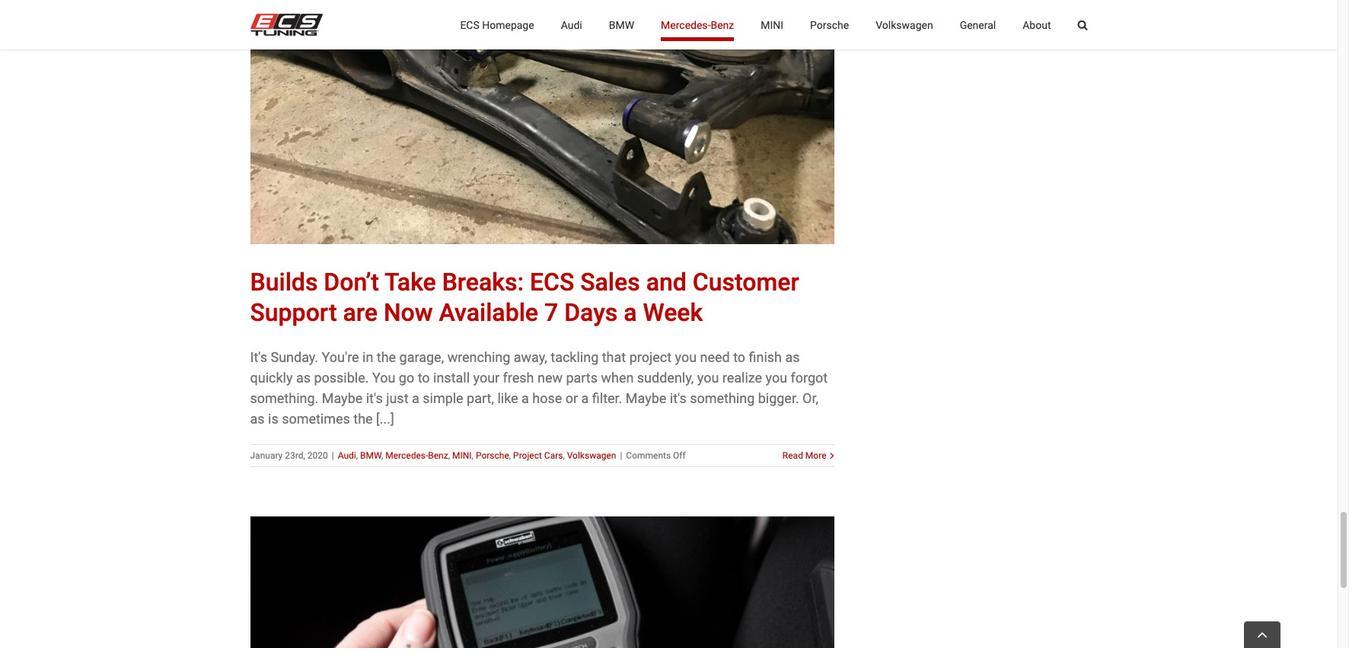 Task type: describe. For each thing, give the bounding box(es) containing it.
hose
[[533, 391, 562, 407]]

2 maybe from the left
[[626, 391, 667, 407]]

customer
[[693, 268, 799, 297]]

forgot
[[791, 370, 828, 386]]

sales
[[580, 268, 640, 297]]

in
[[363, 350, 373, 366]]

general
[[960, 19, 996, 31]]

0 vertical spatial as
[[786, 350, 800, 366]]

6 , from the left
[[563, 451, 565, 462]]

is
[[268, 411, 278, 427]]

0 horizontal spatial audi link
[[338, 451, 356, 462]]

don't
[[324, 268, 379, 297]]

0 vertical spatial bmw link
[[609, 0, 634, 50]]

a right or
[[582, 391, 589, 407]]

mercedes-benz
[[661, 19, 734, 31]]

are
[[343, 299, 378, 327]]

like
[[498, 391, 518, 407]]

0 horizontal spatial mini
[[452, 451, 472, 462]]

[...]
[[376, 411, 394, 427]]

bigger.
[[758, 391, 799, 407]]

1 horizontal spatial audi
[[561, 19, 582, 31]]

january 23rd, 2020 | audi , bmw , mercedes-benz , mini , porsche , project cars , volkswagen | comments off
[[250, 451, 686, 462]]

read
[[783, 451, 803, 462]]

0 vertical spatial mercedes-
[[661, 19, 711, 31]]

0 horizontal spatial mercedes-
[[386, 451, 428, 462]]

days
[[564, 299, 618, 327]]

0 vertical spatial volkswagen link
[[876, 0, 933, 50]]

ecs homepage
[[460, 19, 534, 31]]

that
[[602, 350, 626, 366]]

0 horizontal spatial ecs
[[460, 19, 480, 31]]

take
[[385, 268, 436, 297]]

tackling
[[551, 350, 599, 366]]

ecs homepage link
[[460, 0, 534, 50]]

your
[[473, 370, 500, 386]]

parts
[[566, 370, 598, 386]]

7
[[545, 299, 558, 327]]

comments
[[626, 451, 671, 462]]

1 vertical spatial audi
[[338, 451, 356, 462]]

breaks:
[[442, 268, 524, 297]]

builds don't take breaks: ecs sales and customer support are now available 7 days a week
[[250, 268, 799, 327]]

week
[[643, 299, 703, 327]]

0 vertical spatial audi link
[[561, 0, 582, 50]]

you up suddenly, at the bottom of the page
[[675, 350, 697, 366]]

builds don't take breaks: ecs sales and customer support are now available 7 days a week link
[[250, 268, 799, 327]]

1 horizontal spatial the
[[377, 350, 396, 366]]

0 horizontal spatial the
[[354, 411, 373, 427]]

1 horizontal spatial porsche
[[810, 19, 849, 31]]

sunday.
[[271, 350, 318, 366]]

go
[[399, 370, 414, 386]]

you're
[[322, 350, 359, 366]]

23rd,
[[285, 451, 305, 462]]

0 horizontal spatial to
[[418, 370, 430, 386]]

ecs inside 'builds don't take breaks: ecs sales and customer support are now available 7 days a week'
[[530, 268, 574, 297]]

possible.
[[314, 370, 369, 386]]

1 vertical spatial porsche
[[476, 451, 509, 462]]

away,
[[514, 350, 547, 366]]

0 horizontal spatial mini link
[[452, 451, 472, 462]]

1 , from the left
[[356, 451, 358, 462]]

0 vertical spatial volkswagen
[[876, 19, 933, 31]]

0 horizontal spatial mercedes-benz link
[[386, 451, 448, 462]]

0 horizontal spatial volkswagen link
[[567, 451, 616, 462]]



Task type: vqa. For each thing, say whether or not it's contained in the screenshot.
away,
yes



Task type: locate. For each thing, give the bounding box(es) containing it.
bmw link left mercedes-benz
[[609, 0, 634, 50]]

mini link down part,
[[452, 451, 472, 462]]

1 horizontal spatial benz
[[711, 19, 734, 31]]

,
[[356, 451, 358, 462], [381, 451, 383, 462], [448, 451, 450, 462], [472, 451, 474, 462], [509, 451, 511, 462], [563, 451, 565, 462]]

part,
[[467, 391, 494, 407]]

about
[[1023, 19, 1051, 31]]

1 horizontal spatial to
[[733, 350, 746, 366]]

just
[[386, 391, 409, 407]]

project cars link
[[513, 451, 563, 462]]

1 horizontal spatial mercedes-
[[661, 19, 711, 31]]

1 vertical spatial as
[[296, 370, 311, 386]]

off
[[673, 451, 686, 462]]

or
[[566, 391, 578, 407]]

1 horizontal spatial audi link
[[561, 0, 582, 50]]

the best of 2019 at ecs tuning image
[[250, 517, 834, 649]]

1 vertical spatial mini link
[[452, 451, 472, 462]]

mini right mercedes-benz
[[761, 19, 784, 31]]

you
[[372, 370, 396, 386]]

0 vertical spatial benz
[[711, 19, 734, 31]]

it's
[[366, 391, 383, 407], [670, 391, 687, 407]]

1 vertical spatial mercedes-benz link
[[386, 451, 448, 462]]

0 vertical spatial audi
[[561, 19, 582, 31]]

builds
[[250, 268, 318, 297]]

porsche
[[810, 19, 849, 31], [476, 451, 509, 462]]

project
[[630, 350, 672, 366]]

volkswagen link left general
[[876, 0, 933, 50]]

volkswagen link
[[876, 0, 933, 50], [567, 451, 616, 462]]

builds don't take breaks: ecs sales and customer support are now available 7 days a week image
[[250, 0, 834, 244]]

garage,
[[400, 350, 444, 366]]

general link
[[960, 0, 996, 50]]

0 horizontal spatial porsche link
[[476, 451, 509, 462]]

volkswagen right 'cars'
[[567, 451, 616, 462]]

0 vertical spatial porsche link
[[810, 0, 849, 50]]

fresh
[[503, 370, 534, 386]]

1 vertical spatial bmw link
[[360, 451, 381, 462]]

mini
[[761, 19, 784, 31], [452, 451, 472, 462]]

when
[[601, 370, 634, 386]]

the right in
[[377, 350, 396, 366]]

as up forgot
[[786, 350, 800, 366]]

it's down you
[[366, 391, 383, 407]]

1 vertical spatial ecs
[[530, 268, 574, 297]]

1 horizontal spatial mini link
[[761, 0, 784, 50]]

1 vertical spatial volkswagen link
[[567, 451, 616, 462]]

filter.
[[592, 391, 622, 407]]

a inside 'builds don't take breaks: ecs sales and customer support are now available 7 days a week'
[[624, 299, 637, 327]]

1 horizontal spatial ecs
[[530, 268, 574, 297]]

0 vertical spatial the
[[377, 350, 396, 366]]

need
[[700, 350, 730, 366]]

ecs left homepage
[[460, 19, 480, 31]]

2 horizontal spatial as
[[786, 350, 800, 366]]

maybe down suddenly, at the bottom of the page
[[626, 391, 667, 407]]

audi
[[561, 19, 582, 31], [338, 451, 356, 462]]

something.
[[250, 391, 319, 407]]

1 vertical spatial mercedes-
[[386, 451, 428, 462]]

realize
[[723, 370, 762, 386]]

3 , from the left
[[448, 451, 450, 462]]

it's down suddenly, at the bottom of the page
[[670, 391, 687, 407]]

1 horizontal spatial maybe
[[626, 391, 667, 407]]

suddenly,
[[637, 370, 694, 386]]

2 | from the left
[[620, 451, 622, 462]]

1 vertical spatial volkswagen
[[567, 451, 616, 462]]

0 horizontal spatial as
[[250, 411, 265, 427]]

volkswagen
[[876, 19, 933, 31], [567, 451, 616, 462]]

1 horizontal spatial volkswagen link
[[876, 0, 933, 50]]

1 it's from the left
[[366, 391, 383, 407]]

0 vertical spatial mercedes-benz link
[[661, 0, 734, 50]]

1 vertical spatial mini
[[452, 451, 472, 462]]

a down 'sales'
[[624, 299, 637, 327]]

ecs tuning logo image
[[250, 14, 323, 36]]

more
[[806, 451, 827, 462]]

a right 'like'
[[522, 391, 529, 407]]

1 vertical spatial bmw
[[360, 451, 381, 462]]

read more
[[783, 451, 827, 462]]

audi link
[[561, 0, 582, 50], [338, 451, 356, 462]]

0 vertical spatial porsche
[[810, 19, 849, 31]]

you up the bigger.
[[766, 370, 788, 386]]

1 vertical spatial porsche link
[[476, 451, 509, 462]]

bmw link
[[609, 0, 634, 50], [360, 451, 381, 462]]

a right 'just'
[[412, 391, 419, 407]]

0 horizontal spatial benz
[[428, 451, 448, 462]]

1 horizontal spatial porsche link
[[810, 0, 849, 50]]

maybe
[[322, 391, 363, 407], [626, 391, 667, 407]]

1 horizontal spatial |
[[620, 451, 622, 462]]

to
[[733, 350, 746, 366], [418, 370, 430, 386]]

simple
[[423, 391, 464, 407]]

read more link
[[783, 449, 827, 463]]

sometimes
[[282, 411, 350, 427]]

finish
[[749, 350, 782, 366]]

1 vertical spatial audi link
[[338, 451, 356, 462]]

bmw left mercedes-benz
[[609, 19, 634, 31]]

you down need
[[697, 370, 719, 386]]

5 , from the left
[[509, 451, 511, 462]]

|
[[332, 451, 334, 462], [620, 451, 622, 462]]

available
[[439, 299, 538, 327]]

1 horizontal spatial mercedes-benz link
[[661, 0, 734, 50]]

mini link right mercedes-benz
[[761, 0, 784, 50]]

| right the 2020
[[332, 451, 334, 462]]

0 horizontal spatial bmw
[[360, 451, 381, 462]]

1 horizontal spatial mini
[[761, 19, 784, 31]]

bmw link down [...]
[[360, 451, 381, 462]]

project
[[513, 451, 542, 462]]

mini link
[[761, 0, 784, 50], [452, 451, 472, 462]]

it's
[[250, 350, 267, 366]]

a
[[624, 299, 637, 327], [412, 391, 419, 407], [522, 391, 529, 407], [582, 391, 589, 407]]

| left comments
[[620, 451, 622, 462]]

0 vertical spatial bmw
[[609, 19, 634, 31]]

about link
[[1023, 0, 1051, 50]]

now
[[384, 299, 433, 327]]

2 it's from the left
[[670, 391, 687, 407]]

bmw
[[609, 19, 634, 31], [360, 451, 381, 462]]

1 vertical spatial benz
[[428, 451, 448, 462]]

as down sunday.
[[296, 370, 311, 386]]

4 , from the left
[[472, 451, 474, 462]]

you
[[675, 350, 697, 366], [697, 370, 719, 386], [766, 370, 788, 386]]

new
[[538, 370, 563, 386]]

cars
[[544, 451, 563, 462]]

audi link right the 2020
[[338, 451, 356, 462]]

2020
[[307, 451, 328, 462]]

benz
[[711, 19, 734, 31], [428, 451, 448, 462]]

the left [...]
[[354, 411, 373, 427]]

volkswagen left general
[[876, 19, 933, 31]]

ecs up "7"
[[530, 268, 574, 297]]

audi right homepage
[[561, 19, 582, 31]]

january
[[250, 451, 283, 462]]

0 vertical spatial mini
[[761, 19, 784, 31]]

and
[[646, 268, 687, 297]]

to right "go" at the left bottom
[[418, 370, 430, 386]]

1 horizontal spatial bmw
[[609, 19, 634, 31]]

0 vertical spatial ecs
[[460, 19, 480, 31]]

mini down part,
[[452, 451, 472, 462]]

0 horizontal spatial maybe
[[322, 391, 363, 407]]

0 horizontal spatial it's
[[366, 391, 383, 407]]

support
[[250, 299, 337, 327]]

mercedes-
[[661, 19, 711, 31], [386, 451, 428, 462]]

volkswagen link right 'cars'
[[567, 451, 616, 462]]

2 vertical spatial as
[[250, 411, 265, 427]]

something
[[690, 391, 755, 407]]

mercedes-benz link
[[661, 0, 734, 50], [386, 451, 448, 462]]

1 | from the left
[[332, 451, 334, 462]]

porsche link
[[810, 0, 849, 50], [476, 451, 509, 462]]

it's sunday. you're in the garage, wrenching away, tackling that project you need to finish as quickly as possible. you go to install your fresh new parts when suddenly, you realize you forgot something. maybe it's just a simple part, like a hose or a filter. maybe it's something bigger. or, as is sometimes the [...]
[[250, 350, 828, 427]]

1 horizontal spatial bmw link
[[609, 0, 634, 50]]

1 horizontal spatial it's
[[670, 391, 687, 407]]

to up realize on the bottom right
[[733, 350, 746, 366]]

1 vertical spatial the
[[354, 411, 373, 427]]

1 horizontal spatial volkswagen
[[876, 19, 933, 31]]

or,
[[803, 391, 819, 407]]

0 vertical spatial mini link
[[761, 0, 784, 50]]

1 vertical spatial to
[[418, 370, 430, 386]]

as
[[786, 350, 800, 366], [296, 370, 311, 386], [250, 411, 265, 427]]

install
[[433, 370, 470, 386]]

0 horizontal spatial audi
[[338, 451, 356, 462]]

0 horizontal spatial bmw link
[[360, 451, 381, 462]]

homepage
[[482, 19, 534, 31]]

audi right the 2020
[[338, 451, 356, 462]]

wrenching
[[448, 350, 510, 366]]

0 vertical spatial to
[[733, 350, 746, 366]]

the
[[377, 350, 396, 366], [354, 411, 373, 427]]

audi link right homepage
[[561, 0, 582, 50]]

as left the is
[[250, 411, 265, 427]]

2 , from the left
[[381, 451, 383, 462]]

0 horizontal spatial |
[[332, 451, 334, 462]]

maybe down "possible."
[[322, 391, 363, 407]]

1 maybe from the left
[[322, 391, 363, 407]]

0 horizontal spatial volkswagen
[[567, 451, 616, 462]]

quickly
[[250, 370, 293, 386]]

bmw down [...]
[[360, 451, 381, 462]]

1 horizontal spatial as
[[296, 370, 311, 386]]

ecs
[[460, 19, 480, 31], [530, 268, 574, 297]]

0 horizontal spatial porsche
[[476, 451, 509, 462]]



